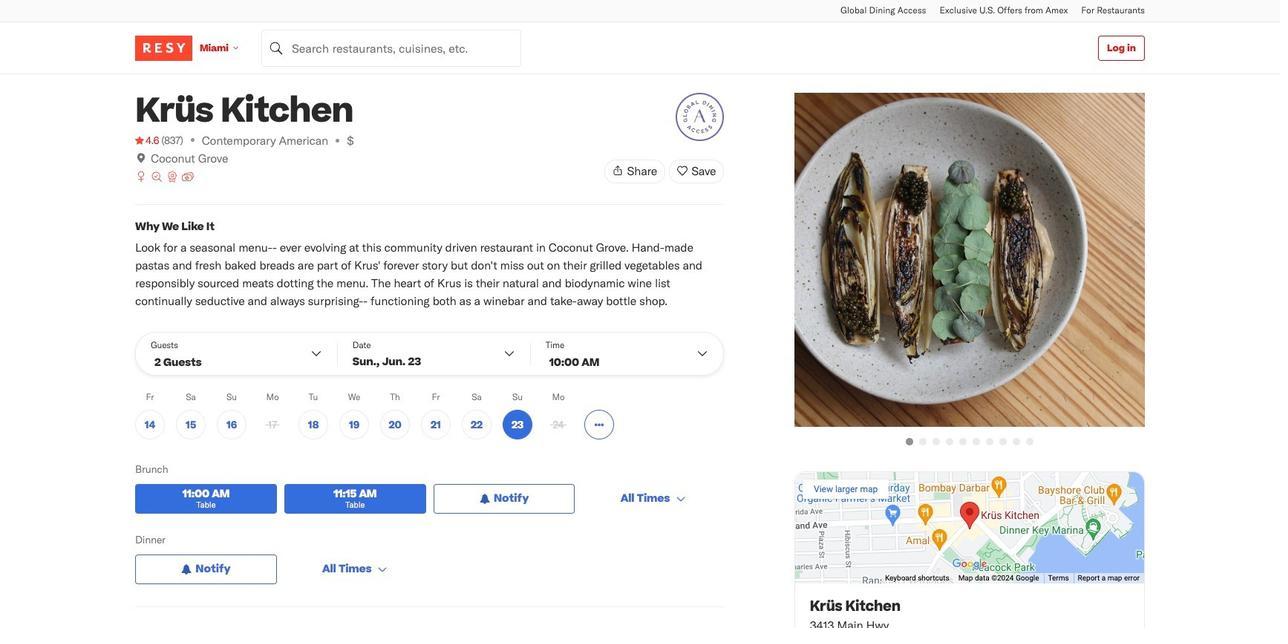 Task type: locate. For each thing, give the bounding box(es) containing it.
None field
[[261, 29, 521, 66]]



Task type: describe. For each thing, give the bounding box(es) containing it.
4.6 out of 5 stars image
[[135, 133, 159, 148]]

Search restaurants, cuisines, etc. text field
[[261, 29, 521, 66]]



Task type: vqa. For each thing, say whether or not it's contained in the screenshot.
4.7 out of 5 stars ICON
no



